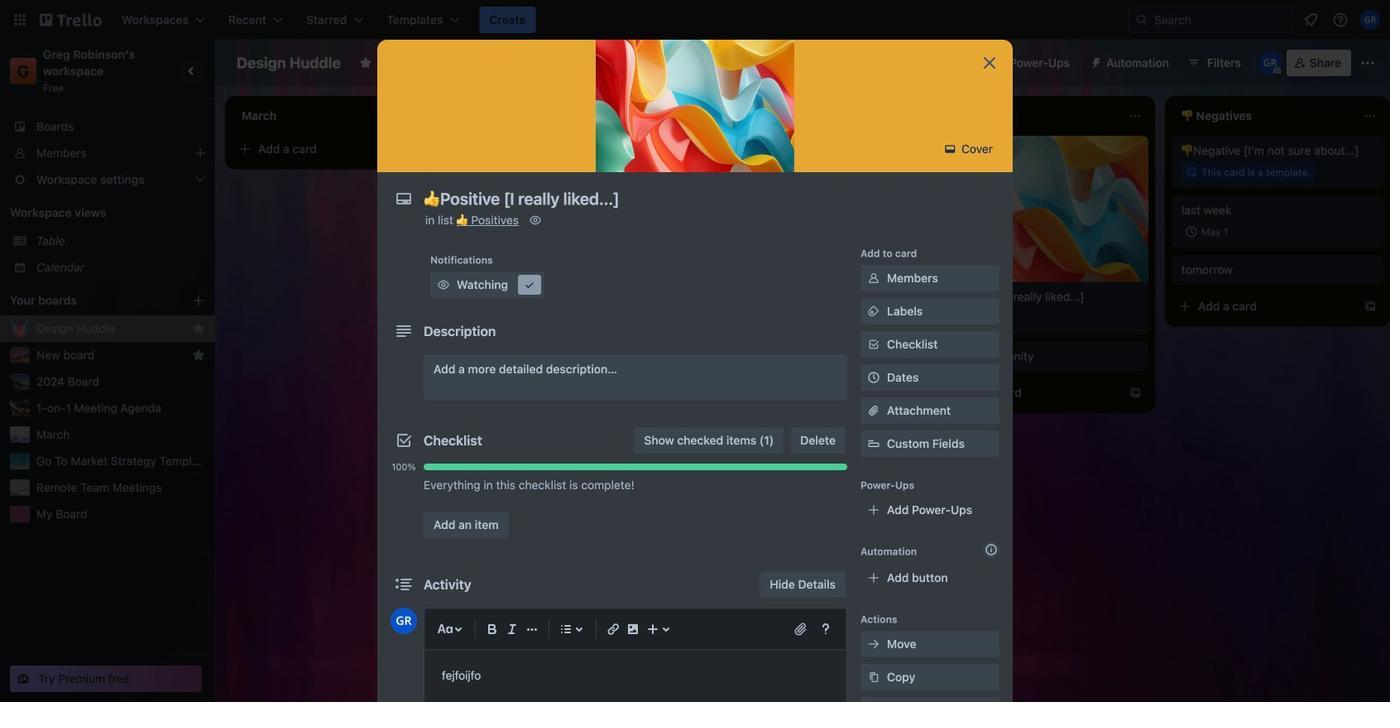 Task type: locate. For each thing, give the bounding box(es) containing it.
open information menu image
[[1333, 12, 1349, 28]]

text styles image
[[435, 619, 455, 639]]

color: green, title: none image
[[477, 255, 510, 262]]

open help dialog image
[[816, 619, 836, 639]]

1 vertical spatial greg robinson (gregrobinson96) image
[[391, 608, 417, 634]]

1 vertical spatial starred icon image
[[192, 349, 205, 362]]

None checkbox
[[1182, 222, 1234, 242], [500, 285, 556, 305], [1182, 222, 1234, 242], [500, 285, 556, 305]]

1 horizontal spatial create from template… image
[[1364, 300, 1378, 313]]

star or unstar board image
[[359, 56, 372, 70]]

primary element
[[0, 0, 1391, 40]]

sm image
[[1084, 50, 1107, 73], [942, 141, 959, 157], [527, 212, 544, 228], [866, 270, 882, 286], [522, 277, 538, 293]]

None text field
[[416, 184, 962, 214]]

0 vertical spatial starred icon image
[[192, 322, 205, 335]]

greg robinson (gregrobinson96) image
[[1361, 10, 1381, 30], [391, 608, 417, 634]]

your boards with 8 items element
[[10, 291, 167, 310]]

1 horizontal spatial greg robinson (gregrobinson96) image
[[1361, 10, 1381, 30]]

greg robinson (gregrobinson96) image
[[1259, 51, 1282, 75]]

sm image
[[435, 277, 452, 293], [866, 303, 882, 320], [866, 636, 882, 652], [866, 669, 882, 685]]

0 notifications image
[[1301, 10, 1321, 30]]

create from template… image
[[1129, 386, 1142, 400]]

greg robinson (gregrobinson96) image right 'open information menu' image in the top right of the page
[[1361, 10, 1381, 30]]

Main content area, start typing to enter text. text field
[[442, 666, 830, 685]]

italic ⌘i image
[[503, 619, 522, 639]]

0 horizontal spatial greg robinson (gregrobinson96) image
[[391, 608, 417, 634]]

create from template… image
[[894, 290, 907, 303], [1364, 300, 1378, 313]]

starred icon image
[[192, 322, 205, 335], [192, 349, 205, 362]]

text formatting group
[[483, 619, 542, 639]]

add board image
[[192, 294, 205, 307]]

greg robinson (gregrobinson96) image left the text styles image
[[391, 608, 417, 634]]

1 starred icon image from the top
[[192, 322, 205, 335]]

group
[[391, 498, 848, 505]]

close dialog image
[[980, 53, 1000, 73]]

0 horizontal spatial create from template… image
[[894, 290, 907, 303]]



Task type: vqa. For each thing, say whether or not it's contained in the screenshot.
the bottommost Greg Robinson (gregrobinson96) image
yes



Task type: describe. For each thing, give the bounding box(es) containing it.
bold ⌘b image
[[483, 619, 503, 639]]

customize views image
[[603, 55, 620, 71]]

editor toolbar
[[432, 616, 839, 642]]

show menu image
[[1360, 55, 1377, 71]]

2 starred icon image from the top
[[192, 349, 205, 362]]

image image
[[623, 619, 643, 639]]

Search field
[[1149, 8, 1294, 31]]

search image
[[1136, 13, 1149, 26]]

attach and insert link image
[[793, 621, 810, 637]]

0 vertical spatial greg robinson (gregrobinson96) image
[[1361, 10, 1381, 30]]

link ⌘k image
[[604, 619, 623, 639]]

Board name text field
[[228, 50, 349, 76]]

lists image
[[556, 619, 576, 639]]

more formatting image
[[522, 619, 542, 639]]



